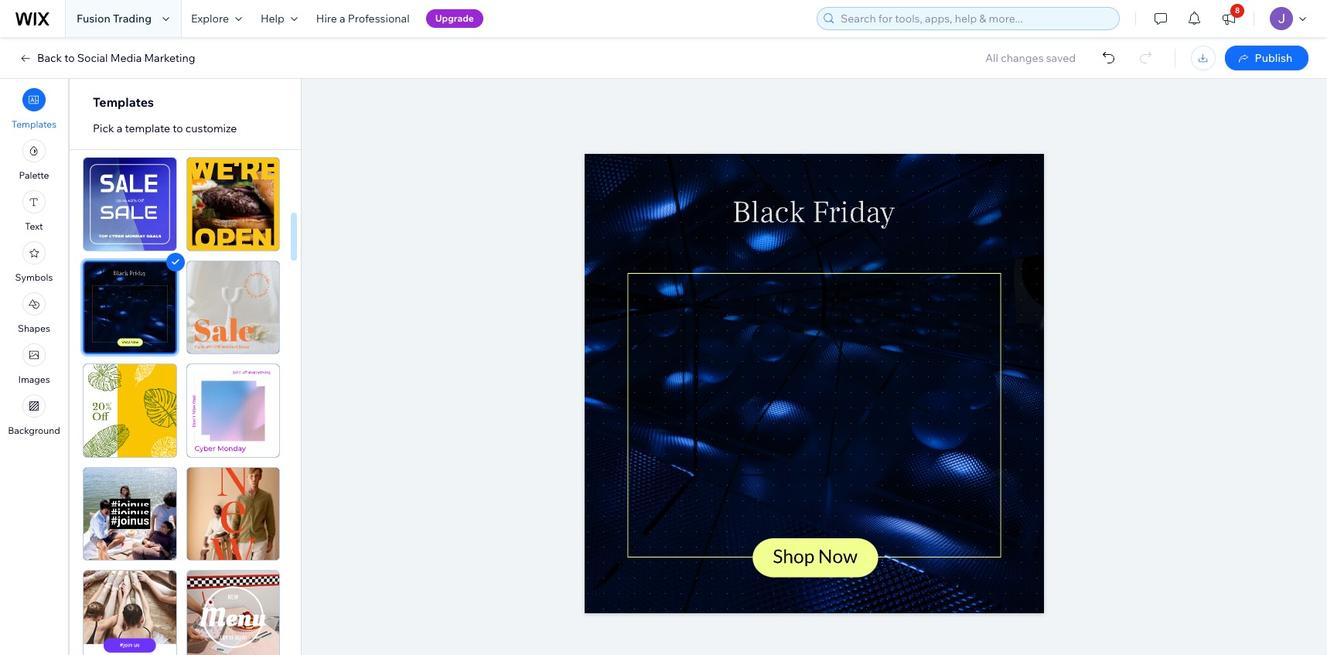 Task type: describe. For each thing, give the bounding box(es) containing it.
back to social media marketing
[[37, 51, 195, 65]]

pick
[[93, 121, 114, 135]]

shapes
[[18, 323, 50, 334]]

palette
[[19, 169, 49, 181]]

marketing
[[144, 51, 195, 65]]

0 vertical spatial templates
[[93, 94, 154, 110]]

a for template
[[117, 121, 122, 135]]

publish
[[1256, 51, 1293, 65]]

saved
[[1047, 51, 1076, 65]]

images button
[[18, 344, 50, 385]]

text
[[25, 221, 43, 232]]

images
[[18, 374, 50, 385]]

all
[[986, 51, 999, 65]]

back to social media marketing button
[[19, 51, 195, 65]]

8 button
[[1213, 0, 1247, 37]]

fusion
[[77, 12, 111, 26]]

upgrade button
[[426, 9, 484, 28]]

template
[[125, 121, 170, 135]]

menu containing templates
[[0, 84, 68, 441]]

social
[[77, 51, 108, 65]]

all changes saved
[[986, 51, 1076, 65]]

1 horizontal spatial to
[[173, 121, 183, 135]]

palette button
[[19, 139, 49, 181]]

symbols button
[[15, 241, 53, 283]]

changes
[[1001, 51, 1044, 65]]



Task type: locate. For each thing, give the bounding box(es) containing it.
media
[[110, 51, 142, 65]]

templates button
[[12, 88, 57, 130]]

0 vertical spatial to
[[64, 51, 75, 65]]

upgrade
[[435, 12, 474, 24]]

publish button
[[1226, 46, 1309, 70]]

templates
[[93, 94, 154, 110], [12, 118, 57, 130]]

hire a professional
[[316, 12, 410, 26]]

trading
[[113, 12, 152, 26]]

to right template
[[173, 121, 183, 135]]

0 horizontal spatial a
[[117, 121, 122, 135]]

background
[[8, 425, 60, 436]]

0 horizontal spatial to
[[64, 51, 75, 65]]

a for professional
[[340, 12, 346, 26]]

1 vertical spatial templates
[[12, 118, 57, 130]]

hire a professional link
[[307, 0, 419, 37]]

8
[[1236, 5, 1241, 15]]

back
[[37, 51, 62, 65]]

explore
[[191, 12, 229, 26]]

menu
[[0, 84, 68, 441]]

to right back
[[64, 51, 75, 65]]

hire
[[316, 12, 337, 26]]

0 vertical spatial a
[[340, 12, 346, 26]]

help
[[261, 12, 285, 26]]

help button
[[251, 0, 307, 37]]

1 vertical spatial to
[[173, 121, 183, 135]]

pick a template to customize
[[93, 121, 237, 135]]

a right the hire
[[340, 12, 346, 26]]

background button
[[8, 395, 60, 436]]

fusion trading
[[77, 12, 152, 26]]

shapes button
[[18, 292, 50, 334]]

text button
[[22, 190, 46, 232]]

1 vertical spatial a
[[117, 121, 122, 135]]

Search for tools, apps, help & more... field
[[836, 8, 1115, 29]]

a
[[340, 12, 346, 26], [117, 121, 122, 135]]

symbols
[[15, 272, 53, 283]]

customize
[[186, 121, 237, 135]]

1 horizontal spatial a
[[340, 12, 346, 26]]

to
[[64, 51, 75, 65], [173, 121, 183, 135]]

templates up pick
[[93, 94, 154, 110]]

templates up palette button
[[12, 118, 57, 130]]

1 horizontal spatial templates
[[93, 94, 154, 110]]

professional
[[348, 12, 410, 26]]

a right pick
[[117, 121, 122, 135]]

0 horizontal spatial templates
[[12, 118, 57, 130]]



Task type: vqa. For each thing, say whether or not it's contained in the screenshot.
topmost a
yes



